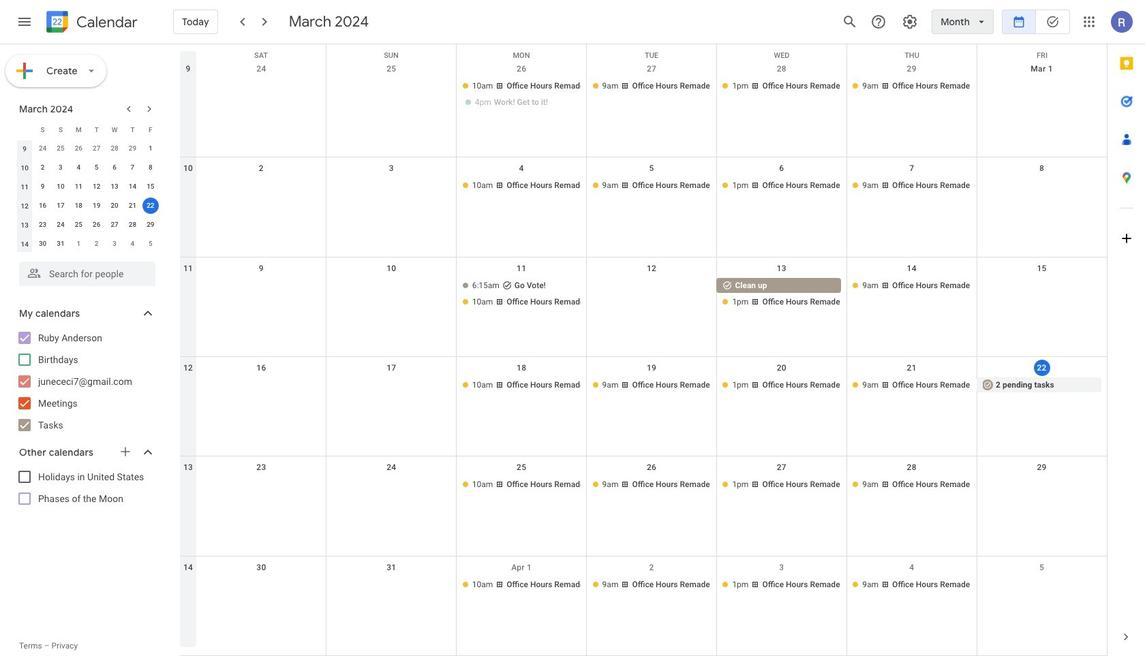 Task type: locate. For each thing, give the bounding box(es) containing it.
11 element
[[70, 179, 87, 195]]

add other calendars image
[[119, 445, 132, 459]]

grid
[[180, 44, 1107, 656]]

april 3 element
[[106, 236, 123, 252]]

tab list
[[1108, 44, 1145, 618]]

row group
[[16, 139, 160, 254]]

cell
[[196, 78, 326, 111], [326, 78, 457, 111], [456, 78, 587, 111], [977, 78, 1107, 111], [196, 178, 326, 194], [326, 178, 457, 194], [977, 178, 1107, 194], [142, 196, 160, 215], [196, 278, 326, 311], [326, 278, 457, 311], [456, 278, 587, 311], [587, 278, 717, 311], [717, 278, 847, 311], [977, 278, 1107, 311], [196, 378, 326, 394], [326, 378, 457, 394], [196, 477, 326, 494], [326, 477, 457, 494], [977, 477, 1107, 494], [196, 577, 326, 593], [326, 577, 457, 593], [977, 577, 1107, 593]]

row group inside march 2024 grid
[[16, 139, 160, 254]]

14 element
[[124, 179, 141, 195]]

april 1 element
[[70, 236, 87, 252]]

row
[[180, 44, 1107, 65], [180, 58, 1107, 158], [16, 120, 160, 139], [16, 139, 160, 158], [180, 158, 1107, 257], [16, 158, 160, 177], [16, 177, 160, 196], [16, 196, 160, 215], [16, 215, 160, 234], [16, 234, 160, 254], [180, 257, 1107, 357], [180, 357, 1107, 457], [180, 457, 1107, 557], [180, 557, 1107, 656]]

settings menu image
[[902, 14, 918, 30]]

None search field
[[0, 256, 169, 286]]

19 element
[[88, 198, 105, 214]]

21 element
[[124, 198, 141, 214]]

24 element
[[52, 217, 69, 233]]

27 element
[[106, 217, 123, 233]]

26 element
[[88, 217, 105, 233]]

29 element
[[142, 217, 159, 233]]

main drawer image
[[16, 14, 33, 30]]

heading
[[74, 14, 138, 30]]

9 element
[[34, 179, 51, 195]]

heading inside calendar element
[[74, 14, 138, 30]]

february 28 element
[[106, 140, 123, 157]]

2 element
[[34, 160, 51, 176]]

column header inside march 2024 grid
[[16, 120, 34, 139]]

february 26 element
[[70, 140, 87, 157]]

25 element
[[70, 217, 87, 233]]

4 element
[[70, 160, 87, 176]]

17 element
[[52, 198, 69, 214]]

8 element
[[142, 160, 159, 176]]

column header
[[16, 120, 34, 139]]

cell inside row group
[[142, 196, 160, 215]]



Task type: describe. For each thing, give the bounding box(es) containing it.
23 element
[[34, 217, 51, 233]]

30 element
[[34, 236, 51, 252]]

april 2 element
[[88, 236, 105, 252]]

20 element
[[106, 198, 123, 214]]

february 24 element
[[34, 140, 51, 157]]

6 element
[[106, 160, 123, 176]]

february 25 element
[[52, 140, 69, 157]]

february 27 element
[[88, 140, 105, 157]]

16 element
[[34, 198, 51, 214]]

5 element
[[88, 160, 105, 176]]

13 element
[[106, 179, 123, 195]]

february 29 element
[[124, 140, 141, 157]]

3 element
[[52, 160, 69, 176]]

my calendars list
[[3, 327, 169, 436]]

22, today element
[[142, 198, 159, 214]]

other calendars list
[[3, 466, 169, 510]]

Search for people text field
[[27, 262, 147, 286]]

april 5 element
[[142, 236, 159, 252]]

1 element
[[142, 140, 159, 157]]

18 element
[[70, 198, 87, 214]]

march 2024 grid
[[13, 120, 160, 254]]

28 element
[[124, 217, 141, 233]]

31 element
[[52, 236, 69, 252]]

7 element
[[124, 160, 141, 176]]

12 element
[[88, 179, 105, 195]]

calendar element
[[44, 8, 138, 38]]

15 element
[[142, 179, 159, 195]]

april 4 element
[[124, 236, 141, 252]]

10 element
[[52, 179, 69, 195]]



Task type: vqa. For each thing, say whether or not it's contained in the screenshot.
February 28 ELEMENT
yes



